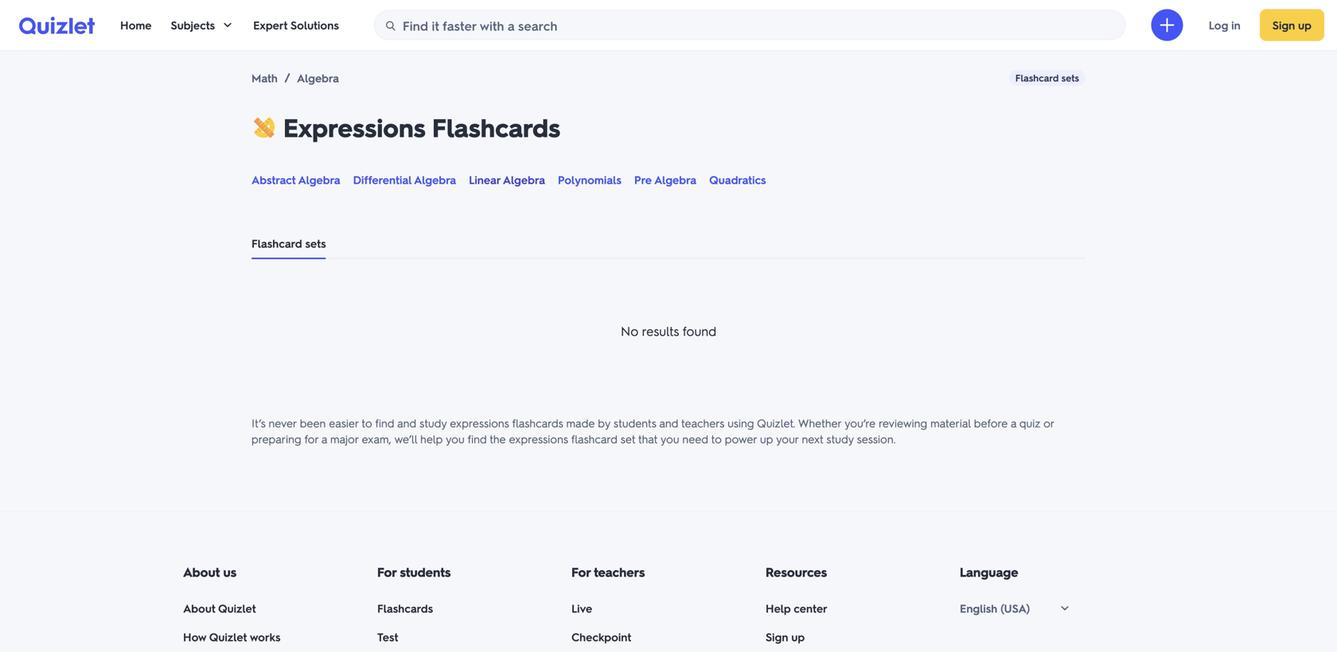 Task type: describe. For each thing, give the bounding box(es) containing it.
test link
[[377, 630, 398, 646]]

differential algebra
[[353, 173, 456, 187]]

us
[[223, 564, 237, 581]]

up for sign up link
[[792, 630, 805, 645]]

how quizlet works link
[[183, 630, 281, 646]]

1 vertical spatial flashcard sets
[[252, 236, 326, 251]]

algebra for pre
[[654, 173, 697, 187]]

whether
[[798, 416, 842, 431]]

math link
[[252, 70, 278, 86]]

set
[[621, 432, 635, 447]]

0 vertical spatial find
[[375, 416, 394, 431]]

0 vertical spatial sets
[[1062, 72, 1079, 84]]

1 vertical spatial expressions
[[509, 432, 568, 447]]

0 horizontal spatial sets
[[305, 236, 326, 251]]

1 quizlet image from the top
[[19, 16, 95, 34]]

power
[[725, 432, 757, 447]]

algebra link
[[297, 70, 339, 86]]

expressions
[[283, 111, 425, 144]]

pre algebra
[[634, 173, 697, 187]]

Search field
[[375, 10, 1125, 41]]

pre
[[634, 173, 652, 187]]

sign up for sign up link
[[766, 630, 805, 645]]

log in button
[[1196, 9, 1254, 41]]

your
[[776, 432, 799, 447]]

reviewing
[[879, 416, 927, 431]]

0 vertical spatial expressions
[[450, 416, 509, 431]]

caret down image
[[221, 19, 234, 31]]

linear algebra
[[469, 173, 545, 187]]

differential
[[353, 173, 412, 187]]

expert solutions
[[253, 18, 339, 32]]

resources element
[[766, 563, 960, 653]]

how quizlet works
[[183, 630, 281, 645]]

linear algebra link
[[469, 172, 545, 188]]

made
[[566, 416, 595, 431]]

algebra for abstract
[[298, 173, 340, 187]]

differential algebra link
[[353, 172, 456, 188]]

log
[[1209, 18, 1229, 32]]

been
[[300, 416, 326, 431]]

quizlet.
[[757, 416, 796, 431]]

before
[[974, 416, 1008, 431]]

1 you from the left
[[446, 432, 465, 447]]

2 and from the left
[[659, 416, 679, 431]]

you're
[[845, 416, 876, 431]]

sign for sign up link
[[766, 630, 788, 645]]

polynomials link
[[558, 172, 622, 188]]

2 you from the left
[[661, 432, 679, 447]]

checkpoint
[[572, 630, 632, 645]]

preparing
[[252, 432, 301, 447]]

polynomials
[[558, 173, 622, 187]]

1 horizontal spatial flashcard sets
[[1016, 72, 1079, 84]]

by
[[598, 416, 611, 431]]

search image
[[384, 19, 397, 32]]

abstract
[[252, 173, 296, 187]]

1 vertical spatial teachers
[[594, 564, 645, 581]]

1 vertical spatial study
[[827, 432, 854, 447]]

no
[[621, 323, 639, 340]]

or
[[1044, 416, 1054, 431]]

using
[[728, 416, 754, 431]]

resources
[[766, 564, 827, 581]]

linear
[[469, 173, 501, 187]]

session.
[[857, 432, 896, 447]]

flashcard sets link
[[252, 228, 326, 260]]

about us
[[183, 564, 237, 581]]

Search text field
[[403, 10, 1121, 41]]

1 and from the left
[[397, 416, 416, 431]]

live
[[572, 602, 592, 616]]

it's
[[252, 416, 266, 431]]

sign up link
[[766, 630, 805, 646]]

quadratics link
[[709, 172, 766, 188]]

checkpoint link
[[572, 630, 632, 646]]

expert
[[253, 18, 288, 32]]

the
[[490, 432, 506, 447]]

we'll
[[395, 432, 417, 447]]

for for for teachers
[[572, 564, 591, 581]]

algebra right slash forward icon
[[297, 71, 339, 85]]

flashcards inside for students element
[[377, 602, 433, 616]]

flashcards
[[512, 416, 563, 431]]

sign for sign up button at the top right of the page
[[1273, 18, 1295, 32]]

about for about us
[[183, 564, 220, 581]]

that
[[638, 432, 658, 447]]

1 vertical spatial a
[[321, 432, 327, 447]]

1 vertical spatial to
[[711, 432, 722, 447]]

quadratics
[[709, 173, 766, 187]]

log in
[[1209, 18, 1241, 32]]

subjects
[[171, 18, 215, 32]]

flashcards link
[[377, 601, 433, 617]]

subjects button
[[171, 0, 234, 50]]

it's never been easier to find and study expressions flashcards made by students and teachers using quizlet. whether you're reviewing material before a quiz or preparing for a major exam, we'll help you find the expressions flashcard set that you need to power up your next study session.
[[252, 416, 1054, 447]]

live link
[[572, 601, 592, 617]]

flashcard inside the 'flashcard sets' link
[[252, 236, 302, 251]]

next
[[802, 432, 823, 447]]

students inside the 'it's never been easier to find and study expressions flashcards made by students and teachers using quizlet. whether you're reviewing material before a quiz or preparing for a major exam, we'll help you find the expressions flashcard set that you need to power up your next study session.'
[[614, 416, 656, 431]]

1 vertical spatial students
[[400, 564, 451, 581]]



Task type: locate. For each thing, give the bounding box(es) containing it.
teachers up the need
[[681, 416, 725, 431]]

0 vertical spatial flashcards
[[432, 111, 561, 144]]

up down help center
[[792, 630, 805, 645]]

1 horizontal spatial sign up
[[1273, 18, 1312, 32]]

for up the live
[[572, 564, 591, 581]]

algebra right the abstract
[[298, 173, 340, 187]]

flashcards up the "linear algebra" link
[[432, 111, 561, 144]]

0 vertical spatial study
[[420, 416, 447, 431]]

sign inside sign up link
[[766, 630, 788, 645]]

you right "help"
[[446, 432, 465, 447]]

algebra for linear
[[503, 173, 545, 187]]

expressions up the the at the left bottom
[[450, 416, 509, 431]]

expressions flashcards
[[283, 111, 561, 144]]

quizlet for how
[[209, 630, 247, 645]]

about quizlet link
[[183, 601, 256, 617]]

found
[[683, 323, 717, 340]]

help
[[420, 432, 443, 447]]

sign up for sign up button at the top right of the page
[[1273, 18, 1312, 32]]

a left quiz
[[1011, 416, 1017, 431]]

expressions
[[450, 416, 509, 431], [509, 432, 568, 447]]

0 horizontal spatial and
[[397, 416, 416, 431]]

math
[[252, 71, 278, 85]]

up inside button
[[1298, 18, 1312, 32]]

1 vertical spatial find
[[468, 432, 487, 447]]

teachers up checkpoint
[[594, 564, 645, 581]]

0 horizontal spatial flashcard sets
[[252, 236, 326, 251]]

0 horizontal spatial up
[[760, 432, 773, 447]]

up right in in the top right of the page
[[1298, 18, 1312, 32]]

1 horizontal spatial to
[[711, 432, 722, 447]]

0 vertical spatial up
[[1298, 18, 1312, 32]]

help center link
[[766, 601, 828, 617]]

for
[[377, 564, 396, 581], [572, 564, 591, 581]]

flashcard sets
[[1016, 72, 1079, 84], [252, 236, 326, 251]]

1 horizontal spatial you
[[661, 432, 679, 447]]

flashcards up test link
[[377, 602, 433, 616]]

1 horizontal spatial a
[[1011, 416, 1017, 431]]

need
[[683, 432, 708, 447]]

flashcards
[[432, 111, 561, 144], [377, 602, 433, 616]]

language
[[960, 564, 1019, 581]]

2 vertical spatial up
[[792, 630, 805, 645]]

0 horizontal spatial sign up
[[766, 630, 805, 645]]

for
[[304, 432, 319, 447]]

test
[[377, 630, 398, 645]]

sign up inside resources element
[[766, 630, 805, 645]]

language element
[[960, 563, 1154, 617]]

1 vertical spatial sign
[[766, 630, 788, 645]]

1 vertical spatial flashcard
[[252, 236, 302, 251]]

sign
[[1273, 18, 1295, 32], [766, 630, 788, 645]]

you
[[446, 432, 465, 447], [661, 432, 679, 447]]

sign up button
[[1260, 9, 1325, 41]]

1 horizontal spatial up
[[792, 630, 805, 645]]

results
[[642, 323, 679, 340]]

study down the you're
[[827, 432, 854, 447]]

quiz
[[1020, 416, 1041, 431]]

no results found
[[621, 323, 717, 340]]

sets
[[1062, 72, 1079, 84], [305, 236, 326, 251]]

help
[[766, 602, 791, 616]]

sign up
[[1273, 18, 1312, 32], [766, 630, 805, 645]]

2 for from the left
[[572, 564, 591, 581]]

and
[[397, 416, 416, 431], [659, 416, 679, 431]]

how
[[183, 630, 206, 645]]

1 vertical spatial flashcards
[[377, 602, 433, 616]]

solutions
[[291, 18, 339, 32]]

never
[[269, 416, 297, 431]]

0 vertical spatial quizlet
[[218, 602, 256, 616]]

home link
[[120, 0, 152, 50]]

up inside resources element
[[792, 630, 805, 645]]

0 horizontal spatial teachers
[[594, 564, 645, 581]]

1 about from the top
[[183, 564, 220, 581]]

quizlet
[[218, 602, 256, 616], [209, 630, 247, 645]]

1 vertical spatial quizlet
[[209, 630, 247, 645]]

about inside about quizlet link
[[183, 602, 215, 616]]

study
[[420, 416, 447, 431], [827, 432, 854, 447]]

0 horizontal spatial you
[[446, 432, 465, 447]]

home
[[120, 18, 152, 32]]

expressions down "flashcards"
[[509, 432, 568, 447]]

flashcard
[[571, 432, 618, 447]]

for teachers element
[[572, 563, 766, 653]]

to
[[362, 416, 372, 431], [711, 432, 722, 447]]

algebra
[[297, 71, 339, 85], [298, 173, 340, 187], [414, 173, 456, 187], [503, 173, 545, 187], [654, 173, 697, 187]]

0 vertical spatial about
[[183, 564, 220, 581]]

flashcard
[[1016, 72, 1059, 84], [252, 236, 302, 251]]

sign inside sign up button
[[1273, 18, 1295, 32]]

1 horizontal spatial students
[[614, 416, 656, 431]]

2 quizlet image from the top
[[19, 17, 95, 34]]

1 horizontal spatial sign
[[1273, 18, 1295, 32]]

1 vertical spatial about
[[183, 602, 215, 616]]

quizlet image
[[19, 16, 95, 34], [19, 17, 95, 34]]

pre algebra link
[[634, 172, 697, 188]]

abstract algebra
[[252, 173, 340, 187]]

0 horizontal spatial study
[[420, 416, 447, 431]]

up for sign up button at the top right of the page
[[1298, 18, 1312, 32]]

works
[[250, 630, 281, 645]]

1 horizontal spatial sets
[[1062, 72, 1079, 84]]

up
[[1298, 18, 1312, 32], [760, 432, 773, 447], [792, 630, 805, 645]]

for teachers
[[572, 564, 645, 581]]

sign down help
[[766, 630, 788, 645]]

algebra left linear
[[414, 173, 456, 187]]

1 for from the left
[[377, 564, 396, 581]]

a
[[1011, 416, 1017, 431], [321, 432, 327, 447]]

sign up down help
[[766, 630, 805, 645]]

for students element
[[377, 563, 572, 653]]

about quizlet
[[183, 602, 256, 616]]

1 horizontal spatial study
[[827, 432, 854, 447]]

up down quizlet.
[[760, 432, 773, 447]]

1 horizontal spatial teachers
[[681, 416, 725, 431]]

0 vertical spatial flashcard
[[1016, 72, 1059, 84]]

0 horizontal spatial to
[[362, 416, 372, 431]]

about us element
[[183, 563, 377, 653]]

for students
[[377, 564, 451, 581]]

about left us
[[183, 564, 220, 581]]

find left the the at the left bottom
[[468, 432, 487, 447]]

easier
[[329, 416, 359, 431]]

for for for students
[[377, 564, 396, 581]]

exam,
[[362, 432, 391, 447]]

1 vertical spatial sign up
[[766, 630, 805, 645]]

to right the need
[[711, 432, 722, 447]]

quizlet down about quizlet link
[[209, 630, 247, 645]]

students
[[614, 416, 656, 431], [400, 564, 451, 581]]

0 vertical spatial students
[[614, 416, 656, 431]]

0 horizontal spatial sign
[[766, 630, 788, 645]]

0 vertical spatial teachers
[[681, 416, 725, 431]]

students up flashcards 'link'
[[400, 564, 451, 581]]

0 horizontal spatial students
[[400, 564, 451, 581]]

major
[[330, 432, 359, 447]]

math image
[[252, 115, 277, 140]]

0 vertical spatial sign
[[1273, 18, 1295, 32]]

slash forward image
[[281, 72, 294, 84]]

find
[[375, 416, 394, 431], [468, 432, 487, 447]]

study up "help"
[[420, 416, 447, 431]]

about up how
[[183, 602, 215, 616]]

algebra for differential
[[414, 173, 456, 187]]

center
[[794, 602, 828, 616]]

2 about from the top
[[183, 602, 215, 616]]

teachers inside the 'it's never been easier to find and study expressions flashcards made by students and teachers using quizlet. whether you're reviewing material before a quiz or preparing for a major exam, we'll help you find the expressions flashcard set that you need to power up your next study session.'
[[681, 416, 725, 431]]

1 horizontal spatial find
[[468, 432, 487, 447]]

about
[[183, 564, 220, 581], [183, 602, 215, 616]]

about for about quizlet
[[183, 602, 215, 616]]

you right the that
[[661, 432, 679, 447]]

None search field
[[374, 10, 1126, 41]]

0 vertical spatial flashcard sets
[[1016, 72, 1079, 84]]

0 horizontal spatial for
[[377, 564, 396, 581]]

for up flashcards 'link'
[[377, 564, 396, 581]]

a right for
[[321, 432, 327, 447]]

to up exam,
[[362, 416, 372, 431]]

sign right in in the top right of the page
[[1273, 18, 1295, 32]]

0 vertical spatial sign up
[[1273, 18, 1312, 32]]

teachers
[[681, 416, 725, 431], [594, 564, 645, 581]]

and up we'll
[[397, 416, 416, 431]]

2 horizontal spatial up
[[1298, 18, 1312, 32]]

1 horizontal spatial flashcard
[[1016, 72, 1059, 84]]

up inside the 'it's never been easier to find and study expressions flashcards made by students and teachers using quizlet. whether you're reviewing material before a quiz or preparing for a major exam, we'll help you find the expressions flashcard set that you need to power up your next study session.'
[[760, 432, 773, 447]]

in
[[1232, 18, 1241, 32]]

students up 'set'
[[614, 416, 656, 431]]

sign up right in in the top right of the page
[[1273, 18, 1312, 32]]

0 vertical spatial a
[[1011, 416, 1017, 431]]

algebra right linear
[[503, 173, 545, 187]]

and right by in the left of the page
[[659, 416, 679, 431]]

1 vertical spatial sets
[[305, 236, 326, 251]]

algebra right pre on the left top
[[654, 173, 697, 187]]

quizlet up how quizlet works on the bottom
[[218, 602, 256, 616]]

quizlet for about
[[218, 602, 256, 616]]

find up exam,
[[375, 416, 394, 431]]

abstract algebra link
[[252, 172, 340, 188]]

sign up inside button
[[1273, 18, 1312, 32]]

0 horizontal spatial flashcard
[[252, 236, 302, 251]]

1 horizontal spatial and
[[659, 416, 679, 431]]

1 horizontal spatial for
[[572, 564, 591, 581]]

0 horizontal spatial a
[[321, 432, 327, 447]]

0 vertical spatial to
[[362, 416, 372, 431]]

help center
[[766, 602, 828, 616]]

create image
[[1158, 16, 1177, 35]]

material
[[931, 416, 971, 431]]

expert solutions link
[[253, 0, 339, 50]]

0 horizontal spatial find
[[375, 416, 394, 431]]

1 vertical spatial up
[[760, 432, 773, 447]]



Task type: vqa. For each thing, say whether or not it's contained in the screenshot.
Differential Algebra
yes



